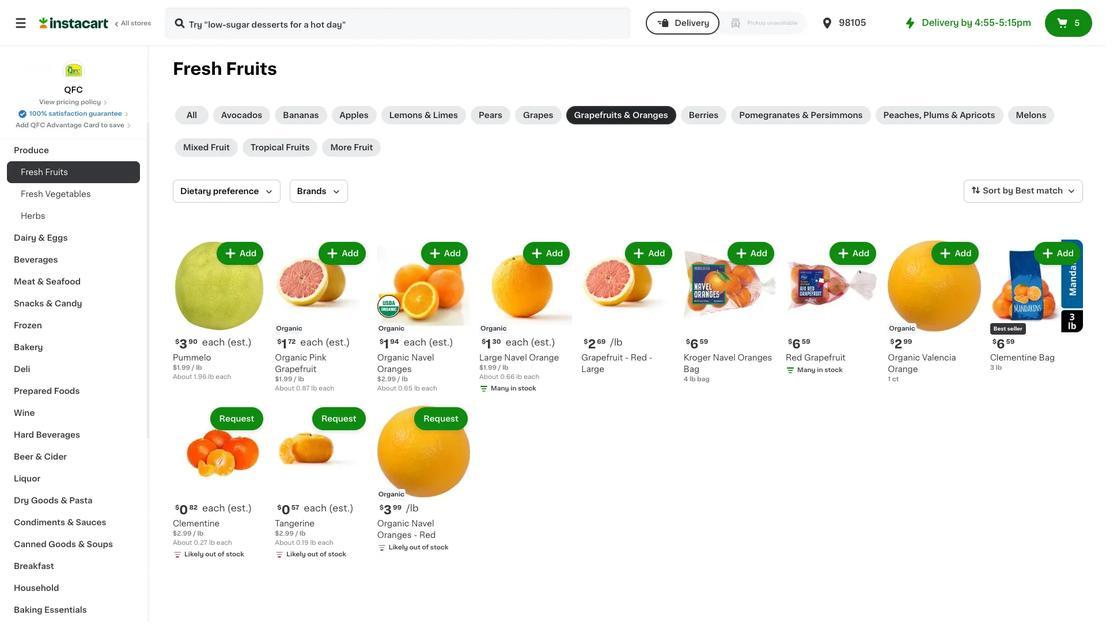 Task type: describe. For each thing, give the bounding box(es) containing it.
/ inside "large navel orange $1.99 / lb about 0.66 lb each"
[[498, 365, 501, 371]]

$2.69 per pound element
[[582, 337, 675, 352]]

lb right 0.19
[[310, 540, 316, 546]]

goods for canned
[[48, 541, 76, 549]]

lb up 1.96
[[196, 365, 202, 371]]

each inside $ 3 90 each (est.)
[[202, 338, 225, 347]]

tropical fruits
[[251, 144, 310, 152]]

seafood
[[46, 278, 81, 286]]

liquor
[[14, 475, 40, 483]]

$1.30 each (estimated) element
[[480, 337, 573, 352]]

0 for clementine
[[179, 504, 188, 516]]

& for limes
[[425, 111, 431, 119]]

each (est.) for large navel orange
[[506, 338, 556, 347]]

$ inside $ 3 99 /lb
[[380, 505, 384, 511]]

$ down best seller
[[993, 339, 997, 345]]

2 vertical spatial fruits
[[45, 168, 68, 176]]

each (est.) for clementine
[[202, 504, 252, 513]]

seller
[[1008, 326, 1023, 332]]

peaches, plums & apricots link
[[876, 106, 1004, 124]]

berries
[[689, 111, 719, 119]]

add button for clementine bag
[[1036, 243, 1080, 264]]

each right 30
[[506, 338, 529, 347]]

add for organic navel oranges
[[444, 250, 461, 258]]

out for tangerine
[[307, 551, 318, 558]]

1 for large navel orange
[[486, 339, 491, 351]]

1 for organic navel oranges
[[384, 339, 389, 351]]

lb right 0.66
[[517, 374, 522, 381]]

hard beverages
[[14, 431, 80, 439]]

/ inside the pummelo $1.99 / lb about 1.96 lb each
[[192, 365, 195, 371]]

orange for navel
[[529, 354, 559, 362]]

each inside clementine $2.99 / lb about 0.27 lb each
[[217, 540, 232, 546]]

instacart logo image
[[39, 16, 108, 30]]

1 for organic pink grapefruit
[[282, 339, 287, 351]]

add qfc advantage card to save link
[[16, 121, 131, 130]]

oranges for organic navel oranges $2.99 / lb about 0.65 lb each
[[377, 366, 412, 374]]

dairy & eggs link
[[7, 227, 140, 249]]

100%
[[29, 111, 47, 117]]

of for tangerine
[[320, 551, 327, 558]]

navel for -
[[412, 520, 434, 528]]

clementine for bag
[[991, 354, 1037, 362]]

apples link
[[332, 106, 377, 124]]

0 vertical spatial fruits
[[226, 61, 277, 77]]

each inside the pummelo $1.99 / lb about 1.96 lb each
[[216, 374, 231, 381]]

$0.57 each (estimated) element
[[275, 503, 368, 518]]

$ inside $ 2 99
[[891, 339, 895, 345]]

buy it again link
[[7, 31, 140, 54]]

prepared foods link
[[7, 380, 140, 402]]

prepared
[[14, 387, 52, 395]]

clementine for $2.99
[[173, 520, 220, 528]]

beverages link
[[7, 249, 140, 271]]

deli link
[[7, 358, 140, 380]]

add for grapefruit - red - large
[[649, 250, 666, 258]]

& inside peaches, plums & apricots link
[[952, 111, 958, 119]]

of for clementine
[[218, 551, 225, 558]]

red grapefruit
[[786, 354, 846, 362]]

add for clementine bag
[[1057, 250, 1074, 258]]

59 for kroger navel oranges bag
[[700, 339, 709, 345]]

bag
[[698, 377, 710, 383]]

lists link
[[7, 54, 140, 77]]

bag inside kroger navel oranges bag 4 lb bag
[[684, 366, 700, 374]]

by for sort
[[1003, 187, 1014, 195]]

& for cider
[[35, 453, 42, 461]]

lb up 0.66
[[503, 365, 509, 371]]

household
[[14, 584, 59, 593]]

$0.82 each (estimated) element
[[173, 503, 266, 518]]

organic valencia orange 1 ct
[[888, 354, 957, 383]]

6 for red grapefruit
[[793, 339, 801, 351]]

each right 94
[[404, 338, 427, 347]]

$1.99 for large
[[480, 365, 497, 371]]

brands
[[297, 187, 327, 195]]

lb right the 0.27
[[209, 540, 215, 546]]

oranges for grapefruits & oranges
[[633, 111, 668, 119]]

add button for kroger navel oranges bag
[[729, 243, 773, 264]]

about inside clementine $2.99 / lb about 0.27 lb each
[[173, 540, 192, 546]]

2 for $ 2 69
[[588, 339, 596, 351]]

(est.) for organic pink grapefruit
[[326, 338, 350, 347]]

large navel orange $1.99 / lb about 0.66 lb each
[[480, 354, 559, 381]]

1 vertical spatial in
[[511, 386, 517, 392]]

organic navel oranges $2.99 / lb about 0.65 lb each
[[377, 354, 437, 392]]

$3.90 each (estimated) element
[[173, 337, 266, 352]]

plums
[[924, 111, 950, 119]]

add for large navel orange
[[546, 250, 563, 258]]

/ inside tangerine $2.99 / lb about 0.19 lb each
[[295, 531, 298, 537]]

likely for tangerine
[[287, 551, 306, 558]]

lb up 0.87
[[298, 377, 304, 383]]

apricots
[[960, 111, 996, 119]]

2 horizontal spatial likely
[[389, 544, 408, 551]]

snacks
[[14, 300, 44, 308]]

5 button
[[1046, 9, 1093, 37]]

3 inside clementine bag 3 lb
[[991, 365, 995, 371]]

organic up $ 3 99 /lb
[[378, 491, 405, 498]]

3 request button from the left
[[416, 409, 467, 430]]

advantage
[[47, 122, 82, 129]]

organic inside organic navel oranges - red
[[377, 520, 410, 528]]

it
[[51, 39, 56, 47]]

$ 6 59 for kroger navel oranges bag
[[686, 339, 709, 351]]

baking essentials link
[[7, 599, 140, 621]]

organic navel oranges - red
[[377, 520, 436, 539]]

about inside "large navel orange $1.99 / lb about 0.66 lb each"
[[480, 374, 499, 381]]

cider
[[44, 453, 67, 461]]

lists
[[32, 62, 52, 70]]

wine link
[[7, 402, 140, 424]]

0 horizontal spatial qfc
[[30, 122, 45, 129]]

meat & seafood
[[14, 278, 81, 286]]

stock down "large navel orange $1.99 / lb about 0.66 lb each"
[[518, 386, 537, 392]]

0 horizontal spatial many in stock
[[491, 386, 537, 392]]

lb inside clementine bag 3 lb
[[996, 365, 1002, 371]]

thanksgiving
[[14, 124, 69, 133]]

dry goods & pasta link
[[7, 490, 140, 512]]

Best match Sort by field
[[964, 180, 1084, 203]]

about inside tangerine $2.99 / lb about 0.19 lb each
[[275, 540, 294, 546]]

1 inside organic valencia orange 1 ct
[[888, 377, 891, 383]]

avocados link
[[213, 106, 271, 124]]

1 horizontal spatial many
[[798, 367, 816, 374]]

request for tangerine
[[322, 415, 357, 423]]

0 vertical spatial beverages
[[14, 256, 58, 264]]

pricing
[[56, 99, 79, 105]]

clementine bag 3 lb
[[991, 354, 1055, 371]]

hard beverages link
[[7, 424, 140, 446]]

$1.72 each (estimated) element
[[275, 337, 368, 352]]

navel for $1.99
[[504, 354, 527, 362]]

1 horizontal spatial -
[[625, 354, 629, 362]]

pink
[[309, 354, 327, 362]]

59 for red grapefruit
[[802, 339, 811, 345]]

about inside organic navel oranges $2.99 / lb about 0.65 lb each
[[377, 386, 397, 392]]

organic up 30
[[481, 326, 507, 332]]

& inside dry goods & pasta link
[[61, 497, 67, 505]]

organic up 94
[[378, 326, 405, 332]]

$ inside the $ 2 69
[[584, 339, 588, 345]]

sort
[[983, 187, 1001, 195]]

each up pink at the bottom
[[300, 338, 323, 347]]

condiments & sauces link
[[7, 512, 140, 534]]

lb up 0.19
[[300, 531, 306, 537]]

about inside the pummelo $1.99 / lb about 1.96 lb each
[[173, 374, 192, 381]]

dry goods & pasta
[[14, 497, 93, 505]]

baking essentials
[[14, 606, 87, 614]]

stock down organic navel oranges - red
[[430, 544, 449, 551]]

limes
[[433, 111, 458, 119]]

lb right 1.96
[[208, 374, 214, 381]]

organic inside organic valencia orange 1 ct
[[888, 354, 921, 362]]

brands button
[[290, 180, 348, 203]]

fresh for fresh vegetables 'link'
[[21, 190, 43, 198]]

oranges for organic navel oranges - red
[[377, 531, 412, 539]]

preference
[[213, 187, 259, 195]]

save
[[109, 122, 124, 129]]

herbs
[[21, 212, 45, 220]]

apples
[[340, 111, 369, 119]]

organic up 72
[[276, 326, 302, 332]]

match
[[1037, 187, 1063, 195]]

72
[[288, 339, 296, 345]]

peaches,
[[884, 111, 922, 119]]

1.96
[[194, 374, 207, 381]]

produce
[[14, 146, 49, 154]]

$ 6 59 for clementine bag
[[993, 339, 1015, 351]]

lb up the 0.27
[[198, 531, 204, 537]]

lb right 0.87
[[311, 386, 317, 392]]

$ 1 72
[[277, 339, 296, 351]]

deli
[[14, 365, 30, 373]]

lb inside kroger navel oranges bag 4 lb bag
[[690, 377, 696, 383]]

eggs
[[47, 234, 68, 242]]

herbs link
[[7, 205, 140, 227]]

each inside "large navel orange $1.99 / lb about 0.66 lb each"
[[524, 374, 540, 381]]

99 for 2
[[904, 339, 913, 345]]

1 vertical spatial fresh fruits
[[21, 168, 68, 176]]

& for sauces
[[67, 519, 74, 527]]

$3.99 per pound element
[[377, 503, 470, 518]]

& for oranges
[[624, 111, 631, 119]]

$ 3 99 /lb
[[380, 504, 419, 516]]

grapes
[[523, 111, 554, 119]]

0.19
[[296, 540, 309, 546]]

likely out of stock for tangerine
[[287, 551, 346, 558]]

/ inside organic pink grapefruit $1.99 / lb about 0.87 lb each
[[294, 377, 297, 383]]

$ 3 90 each (est.)
[[175, 338, 252, 351]]

1 horizontal spatial fresh fruits
[[173, 61, 277, 77]]

card
[[83, 122, 99, 129]]

100% satisfaction guarantee
[[29, 111, 122, 117]]

$ inside $ 3 90 each (est.)
[[175, 339, 179, 345]]

100% satisfaction guarantee button
[[18, 107, 129, 119]]

/ inside organic navel oranges $2.99 / lb about 0.65 lb each
[[398, 377, 400, 383]]

more
[[330, 144, 352, 152]]

satisfaction
[[48, 111, 87, 117]]

1 vertical spatial beverages
[[36, 431, 80, 439]]

pummelo
[[173, 354, 211, 362]]

sauces
[[76, 519, 106, 527]]

add button for grapefruit - red - large
[[627, 243, 671, 264]]

prepared foods
[[14, 387, 80, 395]]

$ 1 94
[[380, 339, 399, 351]]

guarantee
[[89, 111, 122, 117]]

persimmons
[[811, 111, 863, 119]]

thanksgiving link
[[7, 118, 140, 139]]

large inside "large navel orange $1.99 / lb about 0.66 lb each"
[[480, 354, 502, 362]]

$ up red grapefruit
[[788, 339, 793, 345]]

mixed
[[183, 144, 209, 152]]

pomegranates
[[740, 111, 800, 119]]



Task type: locate. For each thing, give the bounding box(es) containing it.
condiments
[[14, 519, 65, 527]]

each inside organic pink grapefruit $1.99 / lb about 0.87 lb each
[[319, 386, 335, 392]]

bakery
[[14, 344, 43, 352]]

0 vertical spatial fresh
[[173, 61, 222, 77]]

fresh vegetables link
[[7, 183, 140, 205]]

kroger
[[684, 354, 711, 362]]

99 inside $ 2 99
[[904, 339, 913, 345]]

& right the grapefruits
[[624, 111, 631, 119]]

2 horizontal spatial -
[[649, 354, 653, 362]]

fresh for fresh fruits link
[[21, 168, 43, 176]]

1 0 from the left
[[179, 504, 188, 516]]

3 request from the left
[[424, 415, 459, 423]]

add for pummelo
[[240, 250, 257, 258]]

each
[[202, 338, 225, 347], [300, 338, 323, 347], [506, 338, 529, 347], [404, 338, 427, 347], [216, 374, 231, 381], [524, 374, 540, 381], [319, 386, 335, 392], [422, 386, 437, 392], [202, 504, 225, 513], [304, 504, 327, 513], [217, 540, 232, 546], [318, 540, 333, 546]]

stock down tangerine $2.99 / lb about 0.19 lb each
[[328, 551, 346, 558]]

tropical
[[251, 144, 284, 152]]

59
[[802, 339, 811, 345], [700, 339, 709, 345], [1007, 339, 1015, 345]]

2 fruit from the left
[[354, 144, 373, 152]]

likely down organic navel oranges - red
[[389, 544, 408, 551]]

0 horizontal spatial clementine
[[173, 520, 220, 528]]

2 horizontal spatial red
[[786, 354, 803, 362]]

navel inside organic navel oranges $2.99 / lb about 0.65 lb each
[[412, 354, 434, 362]]

8 add button from the left
[[933, 243, 978, 264]]

$1.99 inside "large navel orange $1.99 / lb about 0.66 lb each"
[[480, 365, 497, 371]]

0 horizontal spatial out
[[205, 551, 216, 558]]

add button for organic valencia orange
[[933, 243, 978, 264]]

dry
[[14, 497, 29, 505]]

add button for organic navel oranges
[[422, 243, 467, 264]]

beverages down dairy & eggs
[[14, 256, 58, 264]]

add for organic pink grapefruit
[[342, 250, 359, 258]]

0 vertical spatial large
[[480, 354, 502, 362]]

fresh fruits link
[[7, 161, 140, 183]]

dietary preference button
[[173, 180, 280, 203]]

$2.99 inside tangerine $2.99 / lb about 0.19 lb each
[[275, 531, 294, 537]]

$2.99 inside organic navel oranges $2.99 / lb about 0.65 lb each
[[377, 377, 396, 383]]

1 horizontal spatial fruit
[[354, 144, 373, 152]]

fruit for more fruit
[[354, 144, 373, 152]]

& inside meat & seafood 'link'
[[37, 278, 44, 286]]

0 horizontal spatial grapefruit
[[275, 366, 317, 374]]

canned goods & soups link
[[7, 534, 140, 556]]

$ 1 30
[[482, 339, 501, 351]]

1 horizontal spatial likely
[[287, 551, 306, 558]]

2 0 from the left
[[282, 504, 290, 516]]

0 vertical spatial bag
[[1040, 354, 1055, 362]]

-
[[625, 354, 629, 362], [649, 354, 653, 362], [414, 531, 418, 539]]

bag inside clementine bag 3 lb
[[1040, 354, 1055, 362]]

1 59 from the left
[[802, 339, 811, 345]]

each (est.) inside $1.30 each (estimated) element
[[506, 338, 556, 347]]

red
[[631, 354, 647, 362], [786, 354, 803, 362], [420, 531, 436, 539]]

add for red grapefruit
[[853, 250, 870, 258]]

fresh inside 'link'
[[21, 190, 43, 198]]

by
[[962, 18, 973, 27], [1003, 187, 1014, 195]]

/lb inside $ 3 99 /lb
[[406, 504, 419, 513]]

buy
[[32, 39, 49, 47]]

& for seafood
[[37, 278, 44, 286]]

1 horizontal spatial red
[[631, 354, 647, 362]]

6 up red grapefruit
[[793, 339, 801, 351]]

$2.99 for tangerine
[[275, 531, 294, 537]]

1 horizontal spatial request button
[[313, 409, 365, 430]]

99 up organic navel oranges - red
[[393, 505, 402, 511]]

2 horizontal spatial likely out of stock
[[389, 544, 449, 551]]

goods for dry
[[31, 497, 59, 505]]

navel down $1.94 each (estimated) element
[[412, 354, 434, 362]]

likely
[[389, 544, 408, 551], [184, 551, 204, 558], [287, 551, 306, 558]]

& inside snacks & candy link
[[46, 300, 53, 308]]

each (est.)
[[300, 338, 350, 347], [506, 338, 556, 347], [404, 338, 453, 347], [202, 504, 252, 513], [304, 504, 354, 513]]

0 horizontal spatial likely out of stock
[[184, 551, 244, 558]]

1 vertical spatial many
[[491, 386, 509, 392]]

request button for clementine
[[211, 409, 262, 430]]

fresh up all link
[[173, 61, 222, 77]]

1 horizontal spatial best
[[1016, 187, 1035, 195]]

1 horizontal spatial 59
[[802, 339, 811, 345]]

$ inside $ 1 94
[[380, 339, 384, 345]]

0 horizontal spatial 99
[[393, 505, 402, 511]]

all link
[[175, 106, 209, 124]]

/lb inside $2.69 per pound element
[[611, 338, 623, 347]]

4
[[684, 377, 688, 383]]

pears link
[[471, 106, 511, 124]]

2 for $ 2 99
[[895, 339, 903, 351]]

lb up the 0.65
[[402, 377, 408, 383]]

each right 0.19
[[318, 540, 333, 546]]

canned goods & soups
[[14, 541, 113, 549]]

$2.99 down tangerine
[[275, 531, 294, 537]]

delivery for delivery by 4:55-5:15pm
[[922, 18, 959, 27]]

add button for red grapefruit
[[831, 243, 876, 264]]

each (est.) for tangerine
[[304, 504, 354, 513]]

/ up 0.66
[[498, 365, 501, 371]]

$ inside $ 1 72
[[277, 339, 282, 345]]

& left persimmons
[[802, 111, 809, 119]]

3 up organic navel oranges - red
[[384, 504, 392, 516]]

about left the 0.27
[[173, 540, 192, 546]]

orange for valencia
[[888, 366, 918, 374]]

1 vertical spatial best
[[994, 326, 1007, 332]]

0 vertical spatial 3
[[179, 339, 187, 351]]

delivery for delivery
[[675, 19, 710, 27]]

organic down $ 1 94
[[377, 354, 410, 362]]

3 inside $ 3 90 each (est.)
[[179, 339, 187, 351]]

0 vertical spatial all
[[121, 20, 129, 27]]

2 horizontal spatial $ 6 59
[[993, 339, 1015, 351]]

2 horizontal spatial $2.99
[[377, 377, 396, 383]]

service type group
[[646, 12, 807, 35]]

all stores
[[121, 20, 151, 27]]

all for all stores
[[121, 20, 129, 27]]

navel right kroger
[[713, 354, 736, 362]]

fresh up herbs
[[21, 190, 43, 198]]

1 request button from the left
[[211, 409, 262, 430]]

baking
[[14, 606, 42, 614]]

all
[[121, 20, 129, 27], [187, 111, 197, 119]]

fruit inside the mixed fruit link
[[211, 144, 230, 152]]

$ 2 99
[[891, 339, 913, 351]]

many down 0.66
[[491, 386, 509, 392]]

0 horizontal spatial request button
[[211, 409, 262, 430]]

each right 1.96
[[216, 374, 231, 381]]

fruits right tropical
[[286, 144, 310, 152]]

navel inside kroger navel oranges bag 4 lb bag
[[713, 354, 736, 362]]

orange inside "large navel orange $1.99 / lb about 0.66 lb each"
[[529, 354, 559, 362]]

best for best seller
[[994, 326, 1007, 332]]

& left limes
[[425, 111, 431, 119]]

many in stock down 0.66
[[491, 386, 537, 392]]

about left the 0.65
[[377, 386, 397, 392]]

1 vertical spatial goods
[[48, 541, 76, 549]]

request for clementine
[[219, 415, 254, 423]]

orange inside organic valencia orange 1 ct
[[888, 366, 918, 374]]

1 left 94
[[384, 339, 389, 351]]

6 for clementine bag
[[997, 339, 1005, 351]]

6 add button from the left
[[729, 243, 773, 264]]

item badge image
[[377, 295, 400, 318]]

stock down clementine $2.99 / lb about 0.27 lb each
[[226, 551, 244, 558]]

0 horizontal spatial 0
[[179, 504, 188, 516]]

/ up the 0.65
[[398, 377, 400, 383]]

request button for tangerine
[[313, 409, 365, 430]]

best for best match
[[1016, 187, 1035, 195]]

tangerine $2.99 / lb about 0.19 lb each
[[275, 520, 333, 546]]

0 horizontal spatial $ 6 59
[[686, 339, 709, 351]]

2 6 from the left
[[690, 339, 699, 351]]

(est.) for organic navel oranges
[[429, 338, 453, 347]]

$1.99 inside organic pink grapefruit $1.99 / lb about 0.87 lb each
[[275, 377, 292, 383]]

94
[[390, 339, 399, 345]]

of down tangerine $2.99 / lb about 0.19 lb each
[[320, 551, 327, 558]]

each right 82
[[202, 504, 225, 513]]

add button for pummelo
[[218, 243, 262, 264]]

- for 3
[[414, 531, 418, 539]]

add for organic valencia orange
[[955, 250, 972, 258]]

5 add button from the left
[[627, 243, 671, 264]]

1 vertical spatial many in stock
[[491, 386, 537, 392]]

$ inside $ 0 57
[[277, 505, 282, 511]]

tropical fruits link
[[243, 138, 318, 157]]

59 up red grapefruit
[[802, 339, 811, 345]]

0 horizontal spatial request
[[219, 415, 254, 423]]

1 horizontal spatial 99
[[904, 339, 913, 345]]

(est.) up tangerine $2.99 / lb about 0.19 lb each
[[329, 504, 354, 513]]

/lb up organic navel oranges - red
[[406, 504, 419, 513]]

likely for clementine
[[184, 551, 204, 558]]

about left 0.87
[[275, 386, 294, 392]]

59 down best seller
[[1007, 339, 1015, 345]]

all up 'mixed'
[[187, 111, 197, 119]]

fruit right 'mixed'
[[211, 144, 230, 152]]

1 horizontal spatial grapefruit
[[582, 354, 623, 362]]

0 horizontal spatial of
[[218, 551, 225, 558]]

large
[[480, 354, 502, 362], [582, 366, 605, 374]]

1 2 from the left
[[588, 339, 596, 351]]

oranges inside organic navel oranges $2.99 / lb about 0.65 lb each
[[377, 366, 412, 374]]

clementine down 82
[[173, 520, 220, 528]]

1 vertical spatial all
[[187, 111, 197, 119]]

each (est.) right 82
[[202, 504, 252, 513]]

(est.) up "large navel orange $1.99 / lb about 0.66 lb each"
[[531, 338, 556, 347]]

each right 57 at the bottom left of the page
[[304, 504, 327, 513]]

3
[[179, 339, 187, 351], [991, 365, 995, 371], [384, 504, 392, 516]]

dietary
[[180, 187, 211, 195]]

each (est.) for organic navel oranges
[[404, 338, 453, 347]]

condiments & sauces
[[14, 519, 106, 527]]

& inside canned goods & soups link
[[78, 541, 85, 549]]

bananas link
[[275, 106, 327, 124]]

fruit right more
[[354, 144, 373, 152]]

red inside organic navel oranges - red
[[420, 531, 436, 539]]

breakfast
[[14, 563, 54, 571]]

red inside grapefruit - red - large
[[631, 354, 647, 362]]

59 up kroger
[[700, 339, 709, 345]]

qfc logo image
[[63, 60, 84, 82]]

soups
[[87, 541, 113, 549]]

3 $ 6 59 from the left
[[993, 339, 1015, 351]]

(est.) inside $1.94 each (estimated) element
[[429, 338, 453, 347]]

likely out of stock for clementine
[[184, 551, 244, 558]]

&
[[425, 111, 431, 119], [624, 111, 631, 119], [802, 111, 809, 119], [952, 111, 958, 119], [38, 234, 45, 242], [37, 278, 44, 286], [46, 300, 53, 308], [35, 453, 42, 461], [61, 497, 67, 505], [67, 519, 74, 527], [78, 541, 85, 549]]

1 horizontal spatial $1.99
[[275, 377, 292, 383]]

peaches, plums & apricots
[[884, 111, 996, 119]]

3 59 from the left
[[1007, 339, 1015, 345]]

/ inside clementine $2.99 / lb about 0.27 lb each
[[193, 531, 196, 537]]

2 $ 6 59 from the left
[[686, 339, 709, 351]]

(est.) up pink at the bottom
[[326, 338, 350, 347]]

fruit for mixed fruit
[[211, 144, 230, 152]]

pummelo $1.99 / lb about 1.96 lb each
[[173, 354, 231, 381]]

best
[[1016, 187, 1035, 195], [994, 326, 1007, 332]]

1 horizontal spatial $ 6 59
[[788, 339, 811, 351]]

0 horizontal spatial in
[[511, 386, 517, 392]]

about left 1.96
[[173, 374, 192, 381]]

1 vertical spatial 3
[[991, 365, 995, 371]]

1 vertical spatial orange
[[888, 366, 918, 374]]

bananas
[[283, 111, 319, 119]]

each right the 0.65
[[422, 386, 437, 392]]

produce link
[[7, 139, 140, 161]]

/lb right 69
[[611, 338, 623, 347]]

2 vertical spatial 3
[[384, 504, 392, 516]]

3 for /lb
[[384, 504, 392, 516]]

$1.99 inside the pummelo $1.99 / lb about 1.96 lb each
[[173, 365, 190, 371]]

each (est.) inside $1.94 each (estimated) element
[[404, 338, 453, 347]]

1 horizontal spatial 6
[[793, 339, 801, 351]]

navel for $2.99
[[412, 354, 434, 362]]

grapefruit
[[582, 354, 623, 362], [805, 354, 846, 362], [275, 366, 317, 374]]

1 $ 6 59 from the left
[[788, 339, 811, 351]]

7 add button from the left
[[831, 243, 876, 264]]

0 horizontal spatial orange
[[529, 354, 559, 362]]

each right 90
[[202, 338, 225, 347]]

$ 6 59 for red grapefruit
[[788, 339, 811, 351]]

Search field
[[166, 8, 630, 38]]

grapefruit inside grapefruit - red - large
[[582, 354, 623, 362]]

best seller
[[994, 326, 1023, 332]]

1 horizontal spatial 3
[[384, 504, 392, 516]]

of
[[422, 544, 429, 551], [218, 551, 225, 558], [320, 551, 327, 558]]

goods
[[31, 497, 59, 505], [48, 541, 76, 549]]

0 horizontal spatial delivery
[[675, 19, 710, 27]]

1 vertical spatial 99
[[393, 505, 402, 511]]

frozen
[[14, 322, 42, 330]]

2 59 from the left
[[700, 339, 709, 345]]

2 horizontal spatial grapefruit
[[805, 354, 846, 362]]

3 6 from the left
[[997, 339, 1005, 351]]

& right meat
[[37, 278, 44, 286]]

each inside tangerine $2.99 / lb about 0.19 lb each
[[318, 540, 333, 546]]

3 down best seller
[[991, 365, 995, 371]]

3 inside $ 3 99 /lb
[[384, 504, 392, 516]]

1 6 from the left
[[793, 339, 801, 351]]

0 horizontal spatial fresh fruits
[[21, 168, 68, 176]]

1 horizontal spatial clementine
[[991, 354, 1037, 362]]

all for all
[[187, 111, 197, 119]]

6 up kroger
[[690, 339, 699, 351]]

4 add button from the left
[[525, 243, 569, 264]]

2 horizontal spatial request button
[[416, 409, 467, 430]]

$ left 72
[[277, 339, 282, 345]]

likely down 0.19
[[287, 551, 306, 558]]

clementine inside clementine bag 3 lb
[[991, 354, 1037, 362]]

grapefruits & oranges link
[[566, 106, 676, 124]]

in down red grapefruit
[[817, 367, 823, 374]]

1 horizontal spatial of
[[320, 551, 327, 558]]

oranges inside organic navel oranges - red
[[377, 531, 412, 539]]

1 horizontal spatial bag
[[1040, 354, 1055, 362]]

/ down pummelo
[[192, 365, 195, 371]]

& for eggs
[[38, 234, 45, 242]]

$1.99 down pummelo
[[173, 365, 190, 371]]

2 add button from the left
[[320, 243, 365, 264]]

0 horizontal spatial 6
[[690, 339, 699, 351]]

out down 0.19
[[307, 551, 318, 558]]

liquor link
[[7, 468, 140, 490]]

$ inside $ 0 82
[[175, 505, 179, 511]]

large inside grapefruit - red - large
[[582, 366, 605, 374]]

beverages up cider
[[36, 431, 80, 439]]

each (est.) inside $0.82 each (estimated) element
[[202, 504, 252, 513]]

0 horizontal spatial $1.99
[[173, 365, 190, 371]]

99 inside $ 3 99 /lb
[[393, 505, 402, 511]]

orange down $1.30 each (estimated) element
[[529, 354, 559, 362]]

$2.99 for clementine
[[173, 531, 192, 537]]

0 vertical spatial /lb
[[611, 338, 623, 347]]

household link
[[7, 578, 140, 599]]

canned
[[14, 541, 47, 549]]

1 horizontal spatial $2.99
[[275, 531, 294, 537]]

navel for bag
[[713, 354, 736, 362]]

(est.) for tangerine
[[329, 504, 354, 513]]

organic up $ 2 99
[[890, 326, 916, 332]]

& for persimmons
[[802, 111, 809, 119]]

1 horizontal spatial qfc
[[64, 86, 83, 94]]

(est.) up the pummelo $1.99 / lb about 1.96 lb each at the bottom left of the page
[[227, 338, 252, 347]]

30
[[493, 339, 501, 345]]

kroger navel oranges bag 4 lb bag
[[684, 354, 773, 383]]

& left eggs
[[38, 234, 45, 242]]

oranges for kroger navel oranges bag 4 lb bag
[[738, 354, 773, 362]]

57
[[291, 505, 299, 511]]

1 horizontal spatial orange
[[888, 366, 918, 374]]

& for candy
[[46, 300, 53, 308]]

hard
[[14, 431, 34, 439]]

$ inside the $ 1 30
[[482, 339, 486, 345]]

(est.) inside $0.57 each (estimated) element
[[329, 504, 354, 513]]

(est.) for clementine
[[227, 504, 252, 513]]

each inside organic navel oranges $2.99 / lb about 0.65 lb each
[[422, 386, 437, 392]]

large down the $ 2 69
[[582, 366, 605, 374]]

2 horizontal spatial request
[[424, 415, 459, 423]]

likely out of stock down organic navel oranges - red
[[389, 544, 449, 551]]

fresh down produce
[[21, 168, 43, 176]]

add for kroger navel oranges bag
[[751, 250, 768, 258]]

1 vertical spatial by
[[1003, 187, 1014, 195]]

$2.99 inside clementine $2.99 / lb about 0.27 lb each
[[173, 531, 192, 537]]

& inside beer & cider link
[[35, 453, 42, 461]]

organic pink grapefruit $1.99 / lb about 0.87 lb each
[[275, 354, 335, 392]]

add button for large navel orange
[[525, 243, 569, 264]]

0 horizontal spatial 59
[[700, 339, 709, 345]]

2 horizontal spatial $1.99
[[480, 365, 497, 371]]

2 horizontal spatial of
[[422, 544, 429, 551]]

$ 6 59 up kroger
[[686, 339, 709, 351]]

None search field
[[165, 7, 631, 39]]

organic inside organic pink grapefruit $1.99 / lb about 0.87 lb each
[[275, 354, 307, 362]]

3 for each (est.)
[[179, 339, 187, 351]]

lemons
[[389, 111, 423, 119]]

likely out of stock
[[389, 544, 449, 551], [184, 551, 244, 558], [287, 551, 346, 558]]

0 vertical spatial qfc
[[64, 86, 83, 94]]

0 vertical spatial goods
[[31, 497, 59, 505]]

by for delivery
[[962, 18, 973, 27]]

(est.)
[[227, 338, 252, 347], [326, 338, 350, 347], [531, 338, 556, 347], [429, 338, 453, 347], [227, 504, 252, 513], [329, 504, 354, 513]]

clementine down seller
[[991, 354, 1037, 362]]

6 for kroger navel oranges bag
[[690, 339, 699, 351]]

0 horizontal spatial by
[[962, 18, 973, 27]]

$ left 69
[[584, 339, 588, 345]]

delivery by 4:55-5:15pm link
[[904, 16, 1032, 30]]

0 horizontal spatial large
[[480, 354, 502, 362]]

by inside 'field'
[[1003, 187, 1014, 195]]

orange up ct
[[888, 366, 918, 374]]

delivery button
[[646, 12, 720, 35]]

clementine inside clementine $2.99 / lb about 0.27 lb each
[[173, 520, 220, 528]]

1 horizontal spatial in
[[817, 367, 823, 374]]

1 add button from the left
[[218, 243, 262, 264]]

& inside condiments & sauces link
[[67, 519, 74, 527]]

$1.94 each (estimated) element
[[377, 337, 470, 352]]

1 horizontal spatial by
[[1003, 187, 1014, 195]]

likely out of stock down the 0.27
[[184, 551, 244, 558]]

many in stock
[[798, 367, 843, 374], [491, 386, 537, 392]]

1 horizontal spatial many in stock
[[798, 367, 843, 374]]

beverages
[[14, 256, 58, 264], [36, 431, 80, 439]]

product group
[[173, 240, 266, 382], [275, 240, 368, 394], [377, 240, 470, 394], [480, 240, 573, 396], [582, 240, 675, 375], [684, 240, 777, 385], [786, 240, 879, 378], [888, 240, 981, 385], [991, 240, 1084, 373], [173, 405, 266, 562], [275, 405, 368, 562], [377, 405, 470, 555]]

each (est.) for organic pink grapefruit
[[300, 338, 350, 347]]

0.66
[[500, 374, 515, 381]]

90
[[189, 339, 198, 345]]

2 horizontal spatial 59
[[1007, 339, 1015, 345]]

1 horizontal spatial 0
[[282, 504, 290, 516]]

ct
[[893, 377, 899, 383]]

each (est.) inside $1.72 each (estimated) element
[[300, 338, 350, 347]]

9 add button from the left
[[1036, 243, 1080, 264]]

snacks & candy link
[[7, 293, 140, 315]]

1 vertical spatial /lb
[[406, 504, 419, 513]]

qfc link
[[63, 60, 84, 96]]

/ up the 0.27
[[193, 531, 196, 537]]

fresh vegetables
[[21, 190, 91, 198]]

0 vertical spatial best
[[1016, 187, 1035, 195]]

many down red grapefruit
[[798, 367, 816, 374]]

$ left 90
[[175, 339, 179, 345]]

(est.) inside $0.82 each (estimated) element
[[227, 504, 252, 513]]

2 2 from the left
[[895, 339, 903, 351]]

0 horizontal spatial /lb
[[406, 504, 419, 513]]

about inside organic pink grapefruit $1.99 / lb about 0.87 lb each
[[275, 386, 294, 392]]

0 vertical spatial in
[[817, 367, 823, 374]]

& inside dairy & eggs link
[[38, 234, 45, 242]]

- inside organic navel oranges - red
[[414, 531, 418, 539]]

2 request from the left
[[322, 415, 357, 423]]

$1.99 for organic
[[275, 377, 292, 383]]

each (est.) right 57 at the bottom left of the page
[[304, 504, 354, 513]]

& left sauces
[[67, 519, 74, 527]]

0 vertical spatial fresh fruits
[[173, 61, 277, 77]]

delivery inside button
[[675, 19, 710, 27]]

about left 0.19
[[275, 540, 294, 546]]

$ left 94
[[380, 339, 384, 345]]

& inside 'lemons & limes' link
[[425, 111, 431, 119]]

policy
[[81, 99, 101, 105]]

bag
[[1040, 354, 1055, 362], [684, 366, 700, 374]]

99 for 3
[[393, 505, 402, 511]]

1 vertical spatial qfc
[[30, 122, 45, 129]]

(est.) inside $ 3 90 each (est.)
[[227, 338, 252, 347]]

0 horizontal spatial all
[[121, 20, 129, 27]]

each (est.) inside $0.57 each (estimated) element
[[304, 504, 354, 513]]

stock down red grapefruit
[[825, 367, 843, 374]]

0 horizontal spatial 3
[[179, 339, 187, 351]]

1 vertical spatial clementine
[[173, 520, 220, 528]]

view
[[39, 99, 55, 105]]

& inside pomegranates & persimmons link
[[802, 111, 809, 119]]

0 vertical spatial 99
[[904, 339, 913, 345]]

vegetables
[[45, 190, 91, 198]]

$ up organic navel oranges - red
[[380, 505, 384, 511]]

grapefruit - red - large
[[582, 354, 653, 374]]

2 request button from the left
[[313, 409, 365, 430]]

(est.) inside $1.30 each (estimated) element
[[531, 338, 556, 347]]

0 horizontal spatial many
[[491, 386, 509, 392]]

oranges inside kroger navel oranges bag 4 lb bag
[[738, 354, 773, 362]]

qfc up view pricing policy link
[[64, 86, 83, 94]]

more fruit
[[330, 144, 373, 152]]

0 horizontal spatial red
[[420, 531, 436, 539]]

best inside 'field'
[[1016, 187, 1035, 195]]

1 left 30
[[486, 339, 491, 351]]

pasta
[[69, 497, 93, 505]]

& right beer
[[35, 453, 42, 461]]

about left 0.66
[[480, 374, 499, 381]]

1 vertical spatial large
[[582, 366, 605, 374]]

0 horizontal spatial 2
[[588, 339, 596, 351]]

add button for organic pink grapefruit
[[320, 243, 365, 264]]

best left match
[[1016, 187, 1035, 195]]

navel inside organic navel oranges - red
[[412, 520, 434, 528]]

many
[[798, 367, 816, 374], [491, 386, 509, 392]]

1 horizontal spatial 2
[[895, 339, 903, 351]]

$ up kroger
[[686, 339, 690, 345]]

tangerine
[[275, 520, 315, 528]]

lb right the 0.65
[[414, 386, 420, 392]]

(est.) for large navel orange
[[531, 338, 556, 347]]

2 left 69
[[588, 339, 596, 351]]

0
[[179, 504, 188, 516], [282, 504, 290, 516]]

1 vertical spatial fruits
[[286, 144, 310, 152]]

1 request from the left
[[219, 415, 254, 423]]

beer & cider
[[14, 453, 67, 461]]

view pricing policy
[[39, 99, 101, 105]]

organic down $ 2 99
[[888, 354, 921, 362]]

0 for tangerine
[[282, 504, 290, 516]]

2 horizontal spatial out
[[410, 544, 421, 551]]

& inside grapefruits & oranges link
[[624, 111, 631, 119]]

1 fruit from the left
[[211, 144, 230, 152]]

each (est.) up "large navel orange $1.99 / lb about 0.66 lb each"
[[506, 338, 556, 347]]

0 left 57 at the bottom left of the page
[[282, 504, 290, 516]]

1 horizontal spatial likely out of stock
[[287, 551, 346, 558]]

fruit inside more fruit link
[[354, 144, 373, 152]]

1 horizontal spatial /lb
[[611, 338, 623, 347]]

59 for clementine bag
[[1007, 339, 1015, 345]]

organic down $ 3 99 /lb
[[377, 520, 410, 528]]

(est.) inside $1.72 each (estimated) element
[[326, 338, 350, 347]]

navel inside "large navel orange $1.99 / lb about 0.66 lb each"
[[504, 354, 527, 362]]

2
[[588, 339, 596, 351], [895, 339, 903, 351]]

organic inside organic navel oranges $2.99 / lb about 0.65 lb each
[[377, 354, 410, 362]]

- for 2
[[649, 354, 653, 362]]

3 add button from the left
[[422, 243, 467, 264]]

out for clementine
[[205, 551, 216, 558]]

grapefruit inside organic pink grapefruit $1.99 / lb about 0.87 lb each
[[275, 366, 317, 374]]

0 horizontal spatial bag
[[684, 366, 700, 374]]

0 vertical spatial orange
[[529, 354, 559, 362]]

grapefruits & oranges
[[574, 111, 668, 119]]

qfc down 100%
[[30, 122, 45, 129]]



Task type: vqa. For each thing, say whether or not it's contained in the screenshot.
an inside the You can skip or cancel an auto-order any time. Update and manage subscriptions at any time from the auto-order tab on your
no



